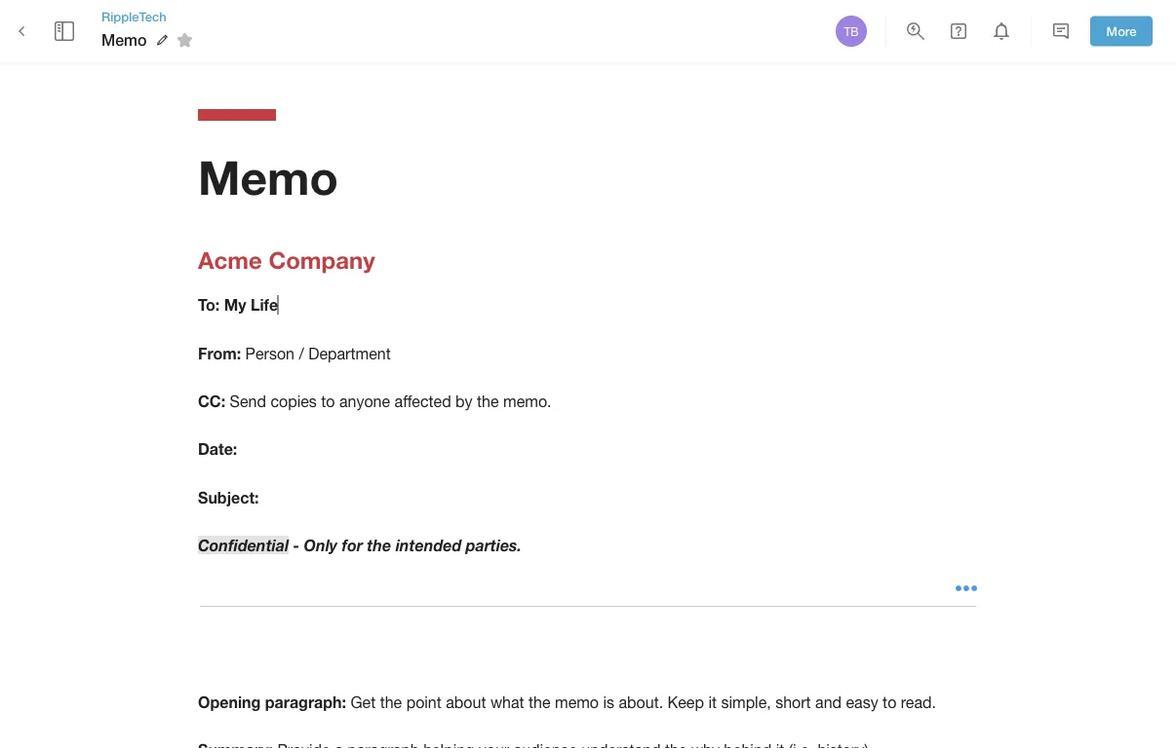 Task type: vqa. For each thing, say whether or not it's contained in the screenshot.


Task type: locate. For each thing, give the bounding box(es) containing it.
0 horizontal spatial to
[[321, 393, 335, 411]]

tb
[[844, 24, 859, 38]]

to: my life
[[198, 296, 278, 315]]

0 vertical spatial memo
[[101, 31, 147, 49]]

point
[[406, 694, 442, 712]]

confidential - only for the intended parties.
[[198, 536, 522, 555]]

parties.
[[466, 536, 522, 555]]

rippletech link
[[101, 8, 199, 25]]

short
[[775, 694, 811, 712]]

opening paragraph: get the point about what the memo is about. keep it simple, short and easy to read.
[[198, 693, 936, 712]]

1 vertical spatial memo
[[198, 149, 338, 205]]

date:
[[198, 440, 237, 459]]

-
[[293, 536, 299, 555]]

department
[[308, 345, 391, 363]]

memo down rippletech
[[101, 31, 147, 49]]

easy
[[846, 694, 878, 712]]

more
[[1106, 24, 1136, 39]]

to right copies
[[321, 393, 335, 411]]

copies
[[271, 393, 317, 411]]

to inside cc: send copies to anyone affected by the memo.
[[321, 393, 335, 411]]

keep
[[668, 694, 704, 712]]

0 vertical spatial to
[[321, 393, 335, 411]]

send
[[230, 393, 266, 411]]

memo up acme company
[[198, 149, 338, 205]]

about
[[446, 694, 486, 712]]

1 horizontal spatial memo
[[198, 149, 338, 205]]

acme
[[198, 246, 262, 273]]

and
[[815, 694, 842, 712]]

by
[[455, 393, 473, 411]]

the
[[477, 393, 499, 411], [367, 536, 391, 555], [380, 694, 402, 712], [529, 694, 551, 712]]

the right by
[[477, 393, 499, 411]]

1 vertical spatial to
[[883, 694, 896, 712]]

what
[[490, 694, 524, 712]]

for
[[342, 536, 363, 555]]

anyone
[[339, 393, 390, 411]]

the inside cc: send copies to anyone affected by the memo.
[[477, 393, 499, 411]]

it
[[708, 694, 717, 712]]

read.
[[901, 694, 936, 712]]

1 horizontal spatial to
[[883, 694, 896, 712]]

memo
[[101, 31, 147, 49], [198, 149, 338, 205]]

only
[[304, 536, 338, 555]]

to right easy
[[883, 694, 896, 712]]

person
[[245, 345, 294, 363]]

from:
[[198, 344, 241, 363]]

to
[[321, 393, 335, 411], [883, 694, 896, 712]]

rippletech
[[101, 9, 166, 24]]

get
[[351, 694, 376, 712]]

to:
[[198, 296, 220, 315]]



Task type: describe. For each thing, give the bounding box(es) containing it.
about.
[[619, 694, 663, 712]]

memo
[[555, 694, 599, 712]]

my
[[224, 296, 246, 315]]

/
[[299, 345, 304, 363]]

from: person / department
[[198, 344, 391, 363]]

to inside opening paragraph: get the point about what the memo is about. keep it simple, short and easy to read.
[[883, 694, 896, 712]]

the right for
[[367, 536, 391, 555]]

simple,
[[721, 694, 771, 712]]

is
[[603, 694, 614, 712]]

more button
[[1090, 16, 1153, 46]]

cc: send copies to anyone affected by the memo.
[[198, 392, 551, 411]]

acme company
[[198, 246, 375, 273]]

intended
[[396, 536, 461, 555]]

affected
[[394, 393, 451, 411]]

opening
[[198, 693, 261, 712]]

memo.
[[503, 393, 551, 411]]

tb button
[[833, 13, 870, 50]]

favorite image
[[173, 28, 197, 52]]

0 horizontal spatial memo
[[101, 31, 147, 49]]

confidential
[[198, 536, 289, 555]]

paragraph:
[[265, 693, 346, 712]]

the right what on the bottom left of the page
[[529, 694, 551, 712]]

company
[[269, 246, 375, 273]]

life
[[251, 296, 278, 315]]

the right get
[[380, 694, 402, 712]]

cc:
[[198, 392, 225, 411]]

subject:
[[198, 488, 259, 507]]



